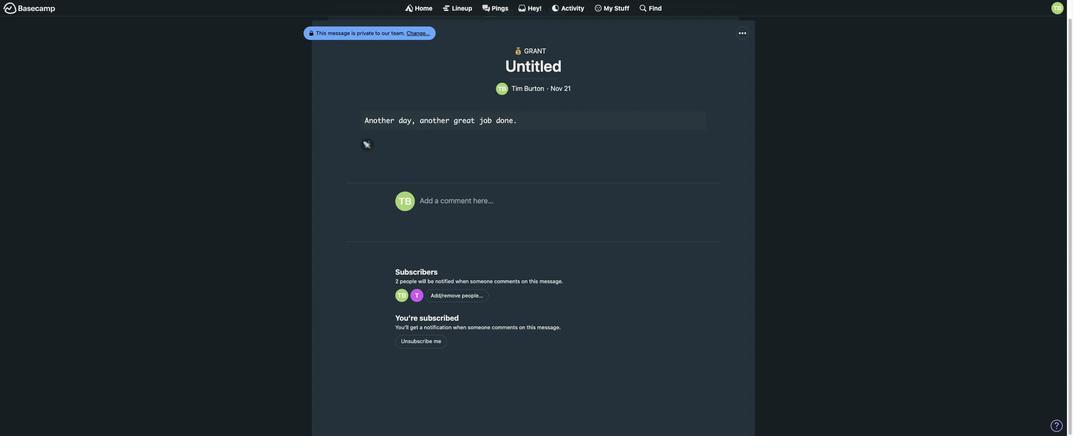 Task type: describe. For each thing, give the bounding box(es) containing it.
tim burton
[[512, 85, 545, 92]]

›
[[516, 8, 519, 15]]

someone for you're
[[468, 324, 491, 331]]

hey!
[[528, 4, 542, 12]]

change…
[[407, 30, 430, 36]]

add/remove people… link
[[425, 289, 489, 303]]

find button
[[640, 4, 662, 12]]

this
[[316, 30, 327, 36]]

untitled
[[506, 57, 562, 75]]

this message is private to our team. change…
[[316, 30, 430, 36]]

home
[[415, 4, 433, 12]]

test link
[[502, 8, 514, 15]]

💰
[[515, 47, 523, 55]]

message board link
[[520, 8, 566, 15]]

pings
[[492, 4, 509, 12]]

comments for you're
[[492, 324, 518, 331]]

private
[[357, 30, 374, 36]]

day,
[[399, 116, 416, 125]]

when for subscribers
[[456, 278, 469, 285]]

a inside add a comment here… button
[[435, 197, 439, 205]]

21
[[565, 85, 571, 92]]

someone for subscribers
[[471, 278, 493, 285]]

team.
[[392, 30, 406, 36]]

unsubscribe
[[401, 338, 433, 345]]

switch accounts image
[[3, 2, 55, 15]]

hey! button
[[519, 4, 542, 12]]

my
[[604, 4, 613, 12]]

comments for subscribers
[[495, 278, 520, 285]]

unsubscribe me
[[401, 338, 442, 345]]

lineup link
[[443, 4, 473, 12]]

another day, another great job done.
[[365, 116, 518, 125]]

terry image
[[411, 289, 424, 302]]

get
[[410, 324, 419, 331]]

notified
[[436, 278, 454, 285]]

add/remove people…
[[431, 293, 483, 299]]

1 horizontal spatial tim burton image
[[497, 83, 509, 95]]

main element
[[0, 0, 1068, 16]]

test
[[502, 8, 514, 15]]

this for subscribers
[[530, 278, 539, 285]]

activity
[[562, 4, 585, 12]]

done.
[[496, 116, 518, 125]]

grant
[[525, 47, 547, 55]]

a inside you're subscribed you'll get a notification when someone comments on this message.
[[420, 324, 423, 331]]

will
[[419, 278, 427, 285]]

add
[[420, 197, 433, 205]]

activity link
[[552, 4, 585, 12]]

test › message board
[[502, 8, 566, 15]]

add/remove
[[431, 293, 461, 299]]

job
[[480, 116, 492, 125]]

on for subscribers
[[522, 278, 528, 285]]

nov
[[551, 85, 563, 92]]

to
[[376, 30, 381, 36]]

nov 21 element
[[551, 85, 571, 93]]

is
[[352, 30, 356, 36]]

subscribers
[[396, 268, 438, 276]]

you'll
[[396, 324, 409, 331]]

message
[[328, 30, 350, 36]]



Task type: vqa. For each thing, say whether or not it's contained in the screenshot.
TIM BURTON
yes



Task type: locate. For each thing, give the bounding box(es) containing it.
1 vertical spatial message.
[[538, 324, 561, 331]]

pings button
[[482, 4, 509, 12]]

this for you're
[[527, 324, 536, 331]]

when right notification
[[453, 324, 467, 331]]

you're subscribed you'll get a notification when someone comments on this message.
[[396, 314, 561, 331]]

nov 21
[[551, 85, 571, 92]]

my stuff
[[604, 4, 630, 12]]

someone inside subscribers 2 people will be notified when someone comments on this message.
[[471, 278, 493, 285]]

0 vertical spatial tim burton image
[[1052, 2, 1065, 14]]

2 vertical spatial tim burton image
[[396, 192, 415, 211]]

a right get
[[420, 324, 423, 331]]

on inside you're subscribed you'll get a notification when someone comments on this message.
[[520, 324, 526, 331]]

unsubscribe me button
[[396, 335, 447, 349]]

someone down people…
[[468, 324, 491, 331]]

stuff
[[615, 4, 630, 12]]

message.
[[540, 278, 564, 285], [538, 324, 561, 331]]

a right add at the left
[[435, 197, 439, 205]]

notification
[[424, 324, 452, 331]]

find
[[650, 4, 662, 12]]

someone inside you're subscribed you'll get a notification when someone comments on this message.
[[468, 324, 491, 331]]

lineup
[[452, 4, 473, 12]]

on
[[522, 278, 528, 285], [520, 324, 526, 331]]

people
[[400, 278, 417, 285]]

when inside you're subscribed you'll get a notification when someone comments on this message.
[[453, 324, 467, 331]]

comments
[[495, 278, 520, 285], [492, 324, 518, 331]]

2 horizontal spatial tim burton image
[[1052, 2, 1065, 14]]

1 vertical spatial someone
[[468, 324, 491, 331]]

0 vertical spatial comments
[[495, 278, 520, 285]]

me
[[434, 338, 442, 345]]

message. inside you're subscribed you'll get a notification when someone comments on this message.
[[538, 324, 561, 331]]

a
[[435, 197, 439, 205], [420, 324, 423, 331]]

1 vertical spatial comments
[[492, 324, 518, 331]]

on inside subscribers 2 people will be notified when someone comments on this message.
[[522, 278, 528, 285]]

0 vertical spatial on
[[522, 278, 528, 285]]

0 vertical spatial when
[[456, 278, 469, 285]]

home link
[[405, 4, 433, 12]]

0 horizontal spatial tim burton image
[[396, 192, 415, 211]]

on for you're
[[520, 324, 526, 331]]

1 vertical spatial tim burton image
[[497, 83, 509, 95]]

when
[[456, 278, 469, 285], [453, 324, 467, 331]]

message. for subscribers
[[540, 278, 564, 285]]

someone
[[471, 278, 493, 285], [468, 324, 491, 331]]

subscribed
[[420, 314, 459, 323]]

add a comment here… button
[[420, 192, 713, 229]]

this inside subscribers 2 people will be notified when someone comments on this message.
[[530, 278, 539, 285]]

comments inside subscribers 2 people will be notified when someone comments on this message.
[[495, 278, 520, 285]]

comment
[[441, 197, 472, 205]]

someone up people…
[[471, 278, 493, 285]]

0 horizontal spatial a
[[420, 324, 423, 331]]

this
[[530, 278, 539, 285], [527, 324, 536, 331]]

💰 grant untitled
[[506, 47, 562, 75]]

0 vertical spatial message.
[[540, 278, 564, 285]]

board
[[549, 8, 566, 15]]

0 vertical spatial this
[[530, 278, 539, 285]]

when up add/remove people…
[[456, 278, 469, 285]]

our
[[382, 30, 390, 36]]

1 vertical spatial a
[[420, 324, 423, 331]]

another
[[420, 116, 450, 125]]

1 vertical spatial on
[[520, 324, 526, 331]]

people…
[[462, 293, 483, 299]]

1 vertical spatial this
[[527, 324, 536, 331]]

be
[[428, 278, 434, 285]]

when for you're
[[453, 324, 467, 331]]

here…
[[474, 197, 494, 205]]

when inside subscribers 2 people will be notified when someone comments on this message.
[[456, 278, 469, 285]]

2
[[396, 278, 399, 285]]

message. for you're
[[538, 324, 561, 331]]

message. inside subscribers 2 people will be notified when someone comments on this message.
[[540, 278, 564, 285]]

change… link
[[407, 30, 430, 36]]

tim burton image
[[1052, 2, 1065, 14], [497, 83, 509, 95], [396, 192, 415, 211]]

burton
[[525, 85, 545, 92]]

tim
[[512, 85, 523, 92]]

this inside you're subscribed you'll get a notification when someone comments on this message.
[[527, 324, 536, 331]]

another
[[365, 116, 395, 125]]

add a comment here…
[[420, 197, 494, 205]]

you're
[[396, 314, 418, 323]]

0 vertical spatial a
[[435, 197, 439, 205]]

my stuff button
[[595, 4, 630, 12]]

great
[[454, 116, 475, 125]]

comments inside you're subscribed you'll get a notification when someone comments on this message.
[[492, 324, 518, 331]]

0 vertical spatial someone
[[471, 278, 493, 285]]

1 vertical spatial when
[[453, 324, 467, 331]]

message
[[520, 8, 547, 15]]

tim burton image
[[396, 289, 409, 302]]

1 horizontal spatial a
[[435, 197, 439, 205]]

subscribers 2 people will be notified when someone comments on this message.
[[396, 268, 564, 285]]



